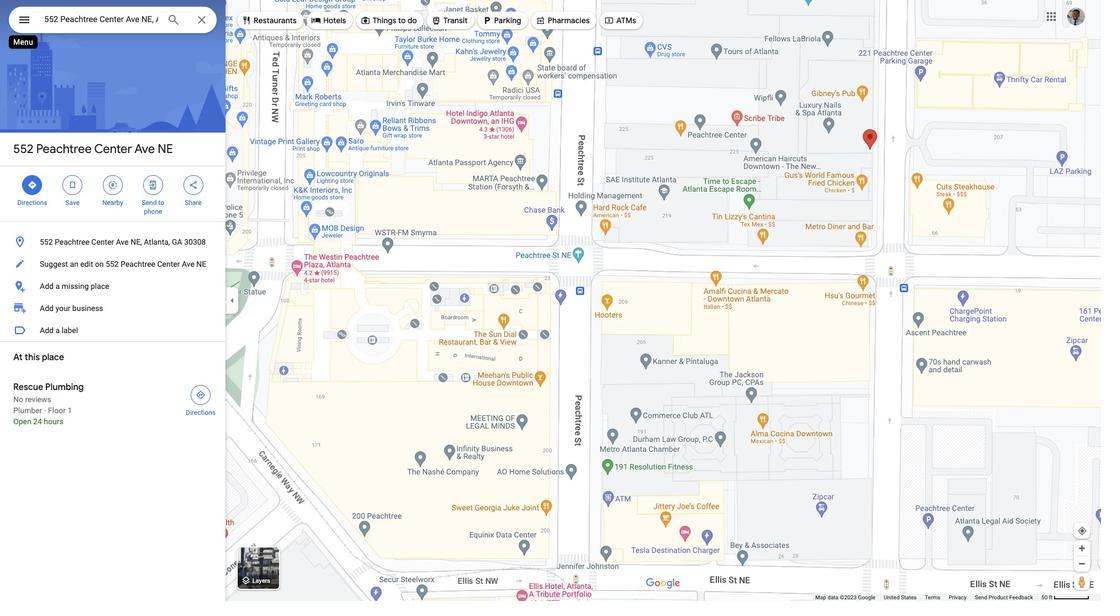 Task type: locate. For each thing, give the bounding box(es) containing it.
0 horizontal spatial send
[[142, 199, 157, 207]]

peachtree for 552 peachtree center ave ne, atlanta, ga 30308
[[55, 238, 89, 247]]

your
[[55, 304, 70, 313]]

add left the your
[[40, 304, 54, 313]]


[[108, 179, 118, 191]]

peachtree up the an
[[55, 238, 89, 247]]

1 vertical spatial ave
[[116, 238, 129, 247]]

peachtree down "ne,"
[[121, 260, 155, 269]]

footer
[[815, 594, 1042, 601]]

send
[[142, 199, 157, 207], [975, 595, 987, 601]]

terms button
[[925, 594, 941, 601]]

no
[[13, 395, 23, 404]]

0 horizontal spatial 552
[[13, 142, 33, 157]]

0 vertical spatial add
[[40, 282, 54, 291]]

0 vertical spatial ne
[[158, 142, 173, 157]]

privacy button
[[949, 594, 967, 601]]

0 vertical spatial place
[[91, 282, 109, 291]]

data
[[828, 595, 839, 601]]

2 vertical spatial peachtree
[[121, 260, 155, 269]]

0 vertical spatial directions
[[17, 199, 47, 207]]

center up 
[[94, 142, 132, 157]]

None field
[[44, 13, 158, 26]]

directions inside button
[[186, 409, 216, 417]]

2 add from the top
[[40, 304, 54, 313]]

0 horizontal spatial ne
[[158, 142, 173, 157]]

1 vertical spatial 552
[[40, 238, 53, 247]]

552 peachtree center ave ne, atlanta, ga 30308 button
[[0, 231, 226, 253]]

552 up 
[[13, 142, 33, 157]]

1 vertical spatial to
[[158, 199, 164, 207]]

2 vertical spatial add
[[40, 326, 54, 335]]

0 vertical spatial peachtree
[[36, 142, 92, 157]]

footer containing map data ©2023 google
[[815, 594, 1042, 601]]

1 vertical spatial place
[[42, 352, 64, 363]]

do
[[408, 15, 417, 25]]

none field inside 552 peachtree center ave ne, atlanta, ga 30308 field
[[44, 13, 158, 26]]

0 horizontal spatial ave
[[116, 238, 129, 247]]

google maps element
[[0, 0, 1101, 601]]


[[68, 179, 77, 191]]

1 horizontal spatial ne
[[196, 260, 206, 269]]

actions for 552 peachtree center ave ne region
[[0, 166, 226, 222]]

0 horizontal spatial to
[[158, 199, 164, 207]]

1 a from the top
[[55, 282, 60, 291]]

google
[[858, 595, 876, 601]]

ne up 
[[158, 142, 173, 157]]

ne down 30308
[[196, 260, 206, 269]]

states
[[901, 595, 917, 601]]


[[188, 179, 198, 191]]


[[482, 14, 492, 26]]

552 for 552 peachtree center ave ne
[[13, 142, 33, 157]]

directions image
[[196, 390, 206, 400]]

label
[[62, 326, 78, 335]]

directions down 
[[17, 199, 47, 207]]

center for ne,
[[91, 238, 114, 247]]

peachtree
[[36, 142, 92, 157], [55, 238, 89, 247], [121, 260, 155, 269]]

send inside send to phone
[[142, 199, 157, 207]]

2 vertical spatial ave
[[182, 260, 195, 269]]

add for add a missing place
[[40, 282, 54, 291]]

suggest an edit on 552 peachtree center ave ne button
[[0, 253, 226, 275]]

a inside button
[[55, 282, 60, 291]]

552 up 'suggest'
[[40, 238, 53, 247]]

a left missing
[[55, 282, 60, 291]]

add inside button
[[40, 326, 54, 335]]

1
[[68, 406, 72, 415]]

1 vertical spatial send
[[975, 595, 987, 601]]

1 horizontal spatial ave
[[134, 142, 155, 157]]

1 vertical spatial peachtree
[[55, 238, 89, 247]]

2 horizontal spatial ave
[[182, 260, 195, 269]]

footer inside google maps element
[[815, 594, 1042, 601]]

ave left "ne,"
[[116, 238, 129, 247]]

directions inside actions for 552 peachtree center ave ne region
[[17, 199, 47, 207]]

ave down 30308
[[182, 260, 195, 269]]

ave for ne
[[134, 142, 155, 157]]

send up phone
[[142, 199, 157, 207]]

restaurants
[[254, 15, 297, 25]]

 things to do
[[361, 14, 417, 26]]

0 horizontal spatial directions
[[17, 199, 47, 207]]

layers
[[252, 578, 270, 585]]

1 horizontal spatial send
[[975, 595, 987, 601]]

1 horizontal spatial to
[[398, 15, 406, 25]]

0 vertical spatial 552
[[13, 142, 33, 157]]

center down ga
[[157, 260, 180, 269]]

add for add a label
[[40, 326, 54, 335]]

552 right on
[[106, 260, 119, 269]]

terms
[[925, 595, 941, 601]]

2 vertical spatial 552
[[106, 260, 119, 269]]

rescue
[[13, 382, 43, 393]]

1 vertical spatial ne
[[196, 260, 206, 269]]

peachtree up 
[[36, 142, 92, 157]]

ave for ne,
[[116, 238, 129, 247]]

to up phone
[[158, 199, 164, 207]]

 parking
[[482, 14, 521, 26]]

collapse side panel image
[[226, 295, 238, 307]]

business
[[72, 304, 103, 313]]

add down 'suggest'
[[40, 282, 54, 291]]

24
[[33, 417, 42, 426]]

1 horizontal spatial place
[[91, 282, 109, 291]]

3 add from the top
[[40, 326, 54, 335]]

to left do
[[398, 15, 406, 25]]

place
[[91, 282, 109, 291], [42, 352, 64, 363]]

 search field
[[9, 7, 217, 35]]

parking
[[494, 15, 521, 25]]

ga
[[172, 238, 182, 247]]

to
[[398, 15, 406, 25], [158, 199, 164, 207]]

a left label
[[55, 326, 60, 335]]

add inside button
[[40, 282, 54, 291]]

1 vertical spatial add
[[40, 304, 54, 313]]


[[148, 179, 158, 191]]

directions
[[17, 199, 47, 207], [186, 409, 216, 417]]

at
[[13, 352, 23, 363]]

add
[[40, 282, 54, 291], [40, 304, 54, 313], [40, 326, 54, 335]]

0 vertical spatial to
[[398, 15, 406, 25]]

1 horizontal spatial directions
[[186, 409, 216, 417]]

suggest an edit on 552 peachtree center ave ne
[[40, 260, 206, 269]]

1 add from the top
[[40, 282, 54, 291]]

floor
[[48, 406, 66, 415]]

ave
[[134, 142, 155, 157], [116, 238, 129, 247], [182, 260, 195, 269]]

atlanta,
[[144, 238, 170, 247]]

add for add your business
[[40, 304, 54, 313]]

add your business link
[[0, 297, 226, 320]]

open
[[13, 417, 31, 426]]

center up on
[[91, 238, 114, 247]]

add left label
[[40, 326, 54, 335]]

center for ne
[[94, 142, 132, 157]]

an
[[70, 260, 78, 269]]

a
[[55, 282, 60, 291], [55, 326, 60, 335]]

place inside button
[[91, 282, 109, 291]]

send inside button
[[975, 595, 987, 601]]

0 vertical spatial send
[[142, 199, 157, 207]]

ne
[[158, 142, 173, 157], [196, 260, 206, 269]]

0 vertical spatial ave
[[134, 142, 155, 157]]

add a missing place button
[[0, 275, 226, 297]]

directions down directions icon
[[186, 409, 216, 417]]

privacy
[[949, 595, 967, 601]]

center
[[94, 142, 132, 157], [91, 238, 114, 247], [157, 260, 180, 269]]

1 vertical spatial a
[[55, 326, 60, 335]]

to inside send to phone
[[158, 199, 164, 207]]


[[311, 14, 321, 26]]

send left product
[[975, 595, 987, 601]]

2 a from the top
[[55, 326, 60, 335]]


[[361, 14, 370, 26]]

1 vertical spatial directions
[[186, 409, 216, 417]]

suggest
[[40, 260, 68, 269]]

map
[[815, 595, 826, 601]]

0 vertical spatial center
[[94, 142, 132, 157]]

552
[[13, 142, 33, 157], [40, 238, 53, 247], [106, 260, 119, 269]]

missing
[[62, 282, 89, 291]]

place right this
[[42, 352, 64, 363]]

1 vertical spatial center
[[91, 238, 114, 247]]

zoom out image
[[1078, 560, 1086, 568]]

nearby
[[102, 199, 123, 207]]

2 horizontal spatial 552
[[106, 260, 119, 269]]

0 vertical spatial a
[[55, 282, 60, 291]]

 hotels
[[311, 14, 346, 26]]

 restaurants
[[242, 14, 297, 26]]

a inside button
[[55, 326, 60, 335]]

1 horizontal spatial 552
[[40, 238, 53, 247]]

hotels
[[323, 15, 346, 25]]

ave up 
[[134, 142, 155, 157]]

 pharmacies
[[536, 14, 590, 26]]

place down on
[[91, 282, 109, 291]]

show your location image
[[1077, 526, 1087, 536]]



Task type: describe. For each thing, give the bounding box(es) containing it.
atms
[[616, 15, 636, 25]]

united states
[[884, 595, 917, 601]]

 atms
[[604, 14, 636, 26]]

save
[[65, 199, 80, 207]]

ne inside suggest an edit on 552 peachtree center ave ne button
[[196, 260, 206, 269]]


[[604, 14, 614, 26]]

add a label
[[40, 326, 78, 335]]

 transit
[[431, 14, 468, 26]]


[[18, 12, 31, 28]]

google account: leeland pitt  
(leeland.pitt@adept.ai) image
[[1068, 8, 1085, 25]]

reviews
[[25, 395, 51, 404]]

plumber
[[13, 406, 42, 415]]

ne,
[[131, 238, 142, 247]]

zoom in image
[[1078, 545, 1086, 553]]

peachtree for 552 peachtree center ave ne
[[36, 142, 92, 157]]


[[536, 14, 546, 26]]

on
[[95, 260, 104, 269]]

feedback
[[1009, 595, 1033, 601]]

 button
[[9, 7, 40, 35]]

552 peachtree center ave ne, atlanta, ga 30308
[[40, 238, 206, 247]]

phone
[[144, 208, 162, 216]]

send for send to phone
[[142, 199, 157, 207]]

plumbing
[[45, 382, 84, 393]]

send product feedback button
[[975, 594, 1033, 601]]

send for send product feedback
[[975, 595, 987, 601]]


[[27, 179, 37, 191]]

united
[[884, 595, 900, 601]]

transit
[[444, 15, 468, 25]]

552 Peachtree Center Ave NE, Atlanta, GA 30308 field
[[9, 7, 217, 33]]

552 peachtree center ave ne main content
[[0, 0, 226, 601]]

things
[[373, 15, 396, 25]]

united states button
[[884, 594, 917, 601]]

share
[[185, 199, 202, 207]]

ft
[[1049, 595, 1053, 601]]

map data ©2023 google
[[815, 595, 876, 601]]

50 ft
[[1042, 595, 1053, 601]]

add your business
[[40, 304, 103, 313]]

©2023
[[840, 595, 857, 601]]

rescue plumbing no reviews plumber · floor 1 open 24 hours
[[13, 382, 84, 426]]

2 vertical spatial center
[[157, 260, 180, 269]]

edit
[[80, 260, 93, 269]]

this
[[25, 352, 40, 363]]

to inside  things to do
[[398, 15, 406, 25]]

50 ft button
[[1042, 595, 1090, 601]]

a for missing
[[55, 282, 60, 291]]

552 peachtree center ave ne
[[13, 142, 173, 157]]

show street view coverage image
[[1074, 574, 1090, 590]]

·
[[44, 406, 46, 415]]

hours
[[44, 417, 63, 426]]

send product feedback
[[975, 595, 1033, 601]]

pharmacies
[[548, 15, 590, 25]]

directions button
[[179, 382, 222, 417]]

552 for 552 peachtree center ave ne, atlanta, ga 30308
[[40, 238, 53, 247]]

send to phone
[[142, 199, 164, 216]]


[[431, 14, 441, 26]]

50
[[1042, 595, 1048, 601]]

at this place
[[13, 352, 64, 363]]

add a missing place
[[40, 282, 109, 291]]

30308
[[184, 238, 206, 247]]

0 horizontal spatial place
[[42, 352, 64, 363]]

a for label
[[55, 326, 60, 335]]

add a label button
[[0, 320, 226, 342]]


[[242, 14, 252, 26]]

product
[[989, 595, 1008, 601]]



Task type: vqa. For each thing, say whether or not it's contained in the screenshot.


